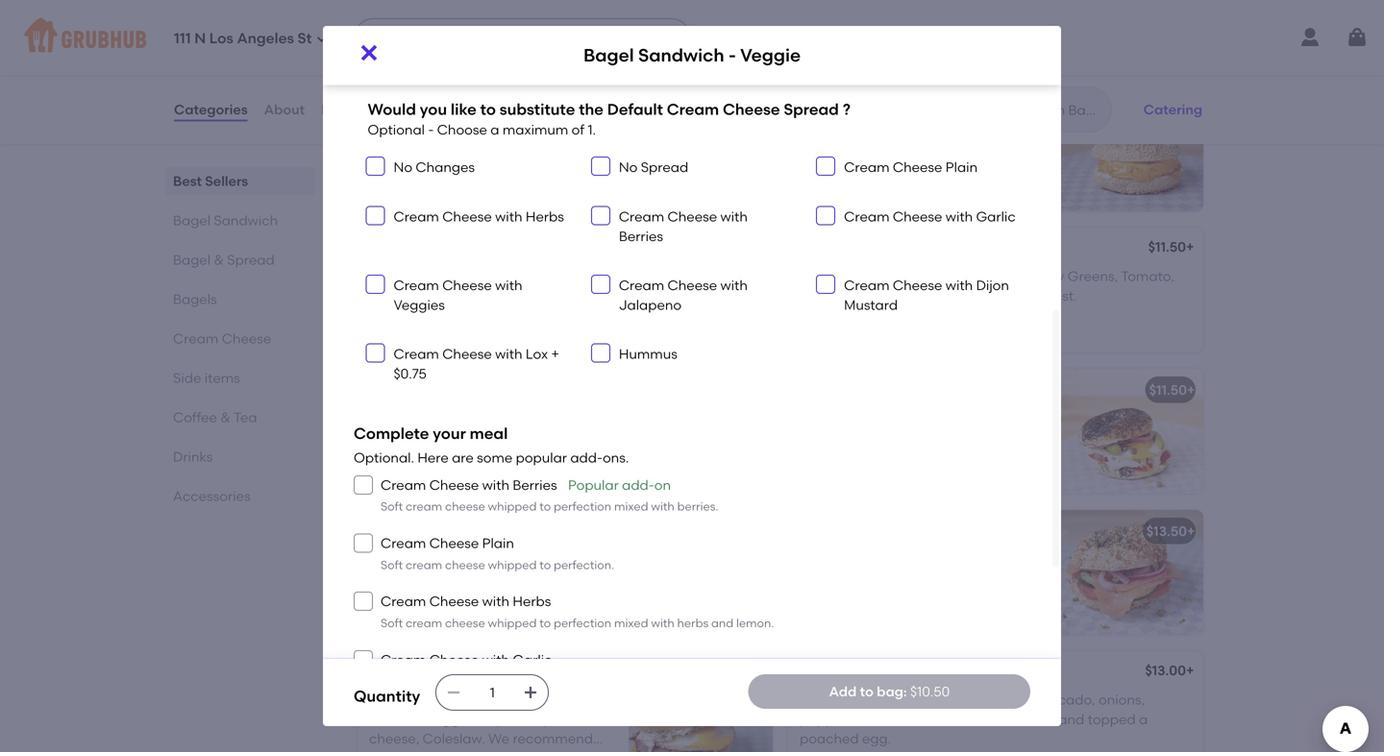 Task type: locate. For each thing, give the bounding box(es) containing it.
0 horizontal spatial tomato,
[[426, 288, 479, 304]]

and right the herbs
[[712, 617, 734, 631]]

topped
[[1088, 712, 1136, 728]]

avocado
[[488, 524, 547, 540], [800, 665, 859, 682]]

catering button
[[1135, 88, 1212, 131]]

jalapeno
[[619, 297, 682, 313]]

poached inside smashed avocado with shallots, peppers, olives, provolone cheese, poached egg. served as an open face sandwich. we recommend to use our plain bagel.
[[369, 590, 429, 606]]

dijon left the baby
[[977, 278, 1010, 294]]

svg image
[[316, 33, 327, 45], [595, 161, 607, 172], [370, 210, 381, 222], [595, 210, 607, 222], [820, 210, 832, 222], [595, 279, 607, 290], [820, 279, 832, 290], [370, 348, 381, 359], [358, 480, 369, 491], [358, 538, 369, 550], [358, 596, 369, 608], [446, 686, 462, 701]]

recommend down an
[[495, 610, 576, 626]]

to right like
[[480, 100, 496, 119]]

our right use
[[395, 629, 417, 645]]

sandwich down plain
[[411, 665, 476, 682]]

are
[[452, 450, 474, 466]]

- up avocado
[[479, 524, 485, 540]]

0 vertical spatial served
[[945, 166, 988, 182]]

recommend down up,
[[513, 731, 593, 748]]

whipped
[[488, 500, 537, 514], [488, 559, 537, 572], [488, 617, 537, 631]]

cheese inside cream cheese plain soft cream cheese whipped to perfection.
[[445, 559, 485, 572]]

- for bagel sandwich - pastrami
[[479, 665, 485, 682]]

1 horizontal spatial poached
[[800, 731, 859, 748]]

side items tab
[[173, 368, 308, 388]]

recommend inside 'cream cheese with dijon mustard, pastrami, egg sunny side up, jack cheese, coleslaw. we recommend to be served on our jalap'
[[513, 731, 593, 748]]

bagel
[[872, 186, 910, 202]]

bagel sandwich - pastrami image
[[629, 652, 773, 753]]

- down you
[[428, 122, 434, 138]]

served inside cream cheese with garlic, scrambled eggs, cheddar cheese. we recommend to be served on our everything bagel
[[945, 166, 988, 182]]

cheese down bagel sandwich - avocado smash
[[445, 559, 485, 572]]

plain for cream cheese plain
[[946, 159, 978, 176]]

a down build
[[491, 122, 500, 138]]

1 vertical spatial served
[[406, 751, 449, 753]]

0 vertical spatial best
[[381, 80, 405, 94]]

jack inside 'cream cheese with dijon mustard, pastrami, egg sunny side up, jack cheese, coleslaw. we recommend to be served on our jalap'
[[559, 712, 592, 728]]

a for the
[[491, 122, 500, 138]]

egg up coleslaw.
[[434, 712, 460, 728]]

mustard, for breast.
[[971, 268, 1028, 285]]

dijon up cheese,
[[935, 268, 968, 285]]

2 vertical spatial whipped
[[488, 617, 537, 631]]

bagel sandwich - avocado smash
[[369, 524, 594, 540]]

with
[[899, 127, 926, 143], [495, 209, 523, 225], [721, 209, 748, 225], [946, 209, 973, 225], [515, 268, 542, 285], [495, 278, 523, 294], [721, 278, 748, 294], [946, 278, 973, 294], [495, 346, 523, 363], [482, 477, 510, 494], [651, 500, 675, 514], [495, 551, 523, 567], [482, 594, 510, 610], [651, 617, 675, 631], [482, 652, 510, 669], [471, 692, 498, 709]]

sandwich for build
[[411, 104, 476, 120]]

provolone
[[473, 571, 538, 587]]

0 horizontal spatial dijon
[[501, 692, 534, 709]]

perfection down popular
[[554, 500, 612, 514]]

0 vertical spatial &
[[948, 100, 958, 116]]

to up an
[[540, 559, 551, 572]]

we down sunny
[[489, 731, 510, 748]]

our inside smashed avocado with shallots, peppers, olives, provolone cheese, poached egg. served as an open face sandwich. we recommend to use our plain bagel.
[[395, 629, 417, 645]]

jack inside open face sandwich  with smashed avocado, onions, peppers, olives, tomatoes, jack cheese and topped a poached egg.
[[973, 712, 1006, 728]]

1 vertical spatial avocado
[[800, 665, 859, 682]]

svg image
[[1346, 26, 1369, 49], [368, 30, 383, 45], [358, 41, 381, 64], [370, 161, 381, 172], [820, 161, 832, 172], [370, 279, 381, 290], [595, 348, 607, 359], [358, 655, 369, 666], [523, 686, 539, 701]]

face inside smashed avocado with shallots, peppers, olives, provolone cheese, poached egg. served as an open face sandwich. we recommend to use our plain bagel.
[[369, 610, 399, 626]]

recommend up bagel
[[824, 166, 905, 182]]

sandwich up avocado
[[411, 524, 476, 540]]

cream inside cream cheese with garlic, scrambled eggs, cheddar cheese. we recommend to be served on our everything bagel
[[800, 127, 846, 143]]

cheddar
[[912, 146, 968, 163]]

cream cheese with garlic for svg image for cream cheese with garlic
[[381, 652, 552, 669]]

smoke
[[919, 382, 963, 399]]

side items
[[173, 370, 240, 387]]

you
[[420, 100, 447, 119]]

garlic
[[977, 209, 1016, 225], [513, 652, 552, 669]]

dijon inside cream cheese with dijon mustard
[[977, 278, 1010, 294]]

whipped inside "cream cheese with herbs soft cream cheese whipped to perfection mixed with herbs and lemon."
[[488, 617, 537, 631]]

a down onions,
[[1139, 712, 1148, 728]]

smash down soft cream cheese whipped to perfection mixed with berries.
[[551, 524, 594, 540]]

mustard, inside cream cheese with dijon mustard, baby greens, tomato, pickled onions, brie cheese, turkey breast.
[[971, 268, 1028, 285]]

berries up jalapeno on the left top of the page
[[619, 228, 664, 245]]

1 horizontal spatial plain
[[946, 159, 978, 176]]

on
[[991, 166, 1008, 182], [655, 477, 671, 494], [453, 751, 469, 753]]

0 vertical spatial $10.50
[[1147, 100, 1188, 116]]

a
[[491, 122, 500, 138], [1139, 712, 1148, 728]]

bagel for build
[[369, 104, 408, 120]]

berries up soft cream cheese whipped to perfection mixed with berries.
[[513, 477, 557, 494]]

cream cheese with berries down no spread
[[619, 209, 748, 245]]

cheese inside cream cheese with dijon mustard
[[893, 278, 943, 294]]

bagels
[[173, 291, 217, 308]]

to down an
[[540, 617, 551, 631]]

tomato, right greens,
[[1121, 268, 1175, 285]]

mustard, up turkey
[[971, 268, 1028, 285]]

1 vertical spatial cheese,
[[369, 731, 420, 748]]

2 vertical spatial we
[[489, 731, 510, 748]]

cream inside "cream cheese with herbs soft cream cheese whipped to perfection mixed with herbs and lemon."
[[406, 617, 443, 631]]

tomato,
[[1121, 268, 1175, 285], [426, 288, 479, 304]]

bagel & spread
[[173, 252, 275, 268]]

0 vertical spatial soft
[[381, 500, 403, 514]]

0 horizontal spatial garlic
[[513, 652, 552, 669]]

2 vertical spatial &
[[221, 410, 231, 426]]

we inside cream cheese with garlic, scrambled eggs, cheddar cheese. we recommend to be served on our everything bagel
[[800, 166, 821, 182]]

sandwich for pastrami
[[411, 665, 476, 682]]

up,
[[536, 712, 556, 728]]

los
[[209, 30, 234, 47]]

smash up the add to bag: $10.50
[[863, 665, 905, 682]]

2 soft from the top
[[381, 559, 403, 572]]

0 vertical spatial cream
[[406, 500, 443, 514]]

0 horizontal spatial our
[[395, 629, 417, 645]]

served down cheddar on the top right
[[945, 166, 988, 182]]

& up bagels tab
[[214, 252, 224, 268]]

soft left plain
[[381, 617, 403, 631]]

add- down ons. at the bottom
[[622, 477, 655, 494]]

1 horizontal spatial our
[[472, 751, 494, 753]]

bagel sandwich - veggie
[[584, 45, 801, 66]]

1 horizontal spatial a
[[1139, 712, 1148, 728]]

spread down default
[[641, 159, 689, 176]]

1 vertical spatial tomato,
[[426, 288, 479, 304]]

bagel sandwich up seller on the left top of the page
[[354, 42, 518, 66]]

1 vertical spatial garlic
[[513, 652, 552, 669]]

0 vertical spatial poached
[[369, 590, 429, 606]]

a inside would you like to substitute the default cream cheese spread ? optional - choose a maximum of 1.
[[491, 122, 500, 138]]

$11.50 +
[[1149, 239, 1195, 256], [1150, 382, 1196, 399]]

2 cream from the top
[[406, 559, 443, 572]]

egg
[[919, 100, 945, 116], [434, 712, 460, 728]]

1 vertical spatial poached
[[800, 731, 859, 748]]

add- up popular
[[571, 450, 603, 466]]

1 vertical spatial your
[[433, 425, 466, 443]]

cheese inside "cream cheese with herbs soft cream cheese whipped to perfection mixed with herbs and lemon."
[[445, 617, 485, 631]]

1 horizontal spatial egg.
[[863, 731, 891, 748]]

0 horizontal spatial mustard,
[[538, 692, 595, 709]]

svg image up veggies, at the left
[[370, 210, 381, 222]]

no spread
[[619, 159, 689, 176]]

pickled right veggie
[[546, 268, 593, 285]]

best
[[381, 80, 405, 94], [173, 173, 202, 189]]

no
[[394, 159, 413, 176], [619, 159, 638, 176]]

coleslaw.
[[423, 731, 485, 748]]

2 onions, from the left
[[850, 288, 900, 304]]

0 horizontal spatial olives,
[[430, 571, 470, 587]]

1 vertical spatial whipped
[[488, 559, 537, 572]]

0 horizontal spatial jack
[[559, 712, 592, 728]]

Input item quantity number field
[[471, 676, 514, 711]]

0 horizontal spatial peppers,
[[369, 571, 427, 587]]

1 no from the left
[[394, 159, 413, 176]]

0 horizontal spatial $10.50
[[911, 684, 950, 700]]

2 vertical spatial cream
[[406, 617, 443, 631]]

& up garlic, at right
[[948, 100, 958, 116]]

cheese inside cream cheese with jalapeno
[[668, 278, 717, 294]]

2 mixed from the top
[[614, 617, 649, 631]]

0 horizontal spatial plain
[[482, 536, 514, 552]]

2 horizontal spatial pickled
[[800, 288, 847, 304]]

svg image down bagel sandwich - pastrami
[[446, 686, 462, 701]]

with inside smashed avocado with shallots, peppers, olives, provolone cheese, poached egg. served as an open face sandwich. we recommend to use our plain bagel.
[[495, 551, 523, 567]]

cream inside "cream cheese with herbs soft cream cheese whipped to perfection mixed with herbs and lemon."
[[381, 594, 426, 610]]

herbs inside "cream cheese with herbs soft cream cheese whipped to perfection mixed with herbs and lemon."
[[513, 594, 551, 610]]

soft
[[381, 500, 403, 514], [381, 559, 403, 572], [381, 617, 403, 631]]

soft inside cream cheese plain soft cream cheese whipped to perfection.
[[381, 559, 403, 572]]

0 vertical spatial cream cheese with berries
[[619, 209, 748, 245]]

cream cheese with garlic down bagel
[[844, 209, 1016, 225]]

svg image up use
[[358, 596, 369, 608]]

herbs for cream cheese with herbs soft cream cheese whipped to perfection mixed with herbs and lemon.
[[513, 594, 551, 610]]

0 vertical spatial face
[[369, 610, 399, 626]]

0 vertical spatial our
[[1011, 166, 1033, 182]]

&
[[948, 100, 958, 116], [214, 252, 224, 268], [221, 410, 231, 426]]

- left the veggie
[[729, 45, 736, 66]]

1 vertical spatial cream cheese with garlic
[[381, 652, 552, 669]]

cheese, down pastrami,
[[369, 731, 420, 748]]

face
[[369, 610, 399, 626], [840, 692, 869, 709]]

lemon.
[[737, 617, 774, 631]]

tomato, down veggie
[[426, 288, 479, 304]]

add-
[[571, 450, 603, 466], [622, 477, 655, 494]]

served down coleslaw.
[[406, 751, 449, 753]]

2 horizontal spatial spread
[[784, 100, 839, 119]]

whipped up bagel sandwich - avocado smash
[[488, 500, 537, 514]]

1 vertical spatial with
[[938, 692, 968, 709]]

2 whipped from the top
[[488, 559, 537, 572]]

2 vertical spatial on
[[453, 751, 469, 753]]

dijon up side
[[501, 692, 534, 709]]

with inside cream cheese with garlic, scrambled eggs, cheddar cheese. we recommend to be served on our everything bagel
[[899, 127, 926, 143]]

1 mixed from the top
[[614, 500, 649, 514]]

an
[[531, 590, 548, 606]]

smashed avocado with shallots, peppers, olives, provolone cheese, poached egg. served as an open face sandwich. we recommend to use our plain bagel.
[[369, 551, 592, 645]]

cheese,
[[541, 571, 591, 587], [369, 731, 420, 748]]

1 horizontal spatial egg
[[919, 100, 945, 116]]

cream cheese veggie with pickled veggies, tomato, pickled onions, cucumber. button
[[358, 228, 773, 353]]

0 vertical spatial perfection
[[554, 500, 612, 514]]

avocado up add
[[800, 665, 859, 682]]

1 horizontal spatial mustard,
[[971, 268, 1028, 285]]

1 horizontal spatial on
[[655, 477, 671, 494]]

onions, inside cream cheese veggie with pickled veggies, tomato, pickled onions, cucumber.
[[533, 288, 582, 304]]

0 horizontal spatial bagel sandwich
[[173, 213, 278, 229]]

1.
[[588, 122, 596, 138]]

0 horizontal spatial spread
[[227, 252, 275, 268]]

2 jack from the left
[[973, 712, 1006, 728]]

0 vertical spatial tomato,
[[1121, 268, 1175, 285]]

0 vertical spatial we
[[800, 166, 821, 182]]

2 vertical spatial spread
[[227, 252, 275, 268]]

peppers, down smashed
[[369, 571, 427, 587]]

to inside 'cream cheese with dijon mustard, pastrami, egg sunny side up, jack cheese, coleslaw. we recommend to be served on our jalap'
[[369, 751, 383, 753]]

to inside would you like to substitute the default cream cheese spread ? optional - choose a maximum of 1.
[[480, 100, 496, 119]]

cheese inside cream cheese with lox + $0.75
[[443, 346, 492, 363]]

to down the eggs,
[[908, 166, 921, 182]]

soft down optional.
[[381, 500, 403, 514]]

1 vertical spatial peppers,
[[800, 712, 858, 728]]

0 vertical spatial mustard,
[[971, 268, 1028, 285]]

plain inside cream cheese plain soft cream cheese whipped to perfection.
[[482, 536, 514, 552]]

sandwich up the bagel & spread tab
[[214, 213, 278, 229]]

ons.
[[603, 450, 629, 466]]

angeles
[[237, 30, 294, 47]]

& for spread
[[214, 252, 224, 268]]

would you like to substitute the default cream cheese spread ? optional - choose a maximum of 1.
[[368, 100, 851, 138]]

eggs,
[[873, 146, 909, 163]]

olives, inside smashed avocado with shallots, peppers, olives, provolone cheese, poached egg. served as an open face sandwich. we recommend to use our plain bagel.
[[430, 571, 470, 587]]

3 cream from the top
[[406, 617, 443, 631]]

be down cheddar on the top right
[[925, 166, 942, 182]]

bagel sandwich
[[354, 42, 518, 66], [173, 213, 278, 229]]

herbs up cream cheese veggie with pickled veggies, tomato, pickled onions, cucumber. button
[[526, 209, 564, 225]]

whipped inside cream cheese plain soft cream cheese whipped to perfection.
[[488, 559, 537, 572]]

1 vertical spatial egg.
[[863, 731, 891, 748]]

to inside "cream cheese with herbs soft cream cheese whipped to perfection mixed with herbs and lemon."
[[540, 617, 551, 631]]

1 vertical spatial soft
[[381, 559, 403, 572]]

garlic up input item quantity number field
[[513, 652, 552, 669]]

2 horizontal spatial on
[[991, 166, 1008, 182]]

0 horizontal spatial onions,
[[533, 288, 582, 304]]

pickled down veggie
[[483, 288, 530, 304]]

0 vertical spatial add-
[[571, 450, 603, 466]]

1 jack from the left
[[559, 712, 592, 728]]

dijon inside 'cream cheese with dijon mustard, pastrami, egg sunny side up, jack cheese, coleslaw. we recommend to be served on our jalap'
[[501, 692, 534, 709]]

2 perfection from the top
[[554, 617, 612, 631]]

sandwich up choose
[[411, 104, 476, 120]]

dijon inside cream cheese with dijon mustard, baby greens, tomato, pickled onions, brie cheese, turkey breast.
[[935, 268, 968, 285]]

recommend inside cream cheese with garlic, scrambled eggs, cheddar cheese. we recommend to be served on our everything bagel
[[824, 166, 905, 182]]

garlic down cheese.
[[977, 209, 1016, 225]]

cucumber.
[[369, 307, 442, 324]]

mixed
[[614, 500, 649, 514], [614, 617, 649, 631]]

greens,
[[1068, 268, 1118, 285]]

with
[[902, 268, 932, 285], [938, 692, 968, 709]]

2 horizontal spatial dijon
[[977, 278, 1010, 294]]

bagel sandwich - pastrami
[[369, 665, 548, 682]]

turkey
[[987, 288, 1029, 304]]

plain down garlic, at right
[[946, 159, 978, 176]]

bagel & spread tab
[[173, 250, 308, 270]]

1 vertical spatial &
[[214, 252, 224, 268]]

to
[[480, 100, 496, 119], [908, 166, 921, 182], [540, 500, 551, 514], [540, 559, 551, 572], [579, 610, 592, 626], [540, 617, 551, 631], [860, 684, 874, 700], [369, 751, 383, 753]]

garlic,
[[929, 127, 970, 143]]

1 horizontal spatial no
[[619, 159, 638, 176]]

breast.
[[1032, 288, 1077, 304]]

cream inside 'cream cheese with dijon mustard, pastrami, egg sunny side up, jack cheese, coleslaw. we recommend to be served on our jalap'
[[369, 692, 415, 709]]

2 no from the left
[[619, 159, 638, 176]]

cheese inside cream cheese plain soft cream cheese whipped to perfection.
[[430, 536, 479, 552]]

onions,
[[1099, 692, 1145, 709]]

our down cheese.
[[1011, 166, 1033, 182]]

2 horizontal spatial our
[[1011, 166, 1033, 182]]

1 horizontal spatial peppers,
[[800, 712, 858, 728]]

whipped up as
[[488, 559, 537, 572]]

brie
[[903, 288, 928, 304]]

on right popular
[[655, 477, 671, 494]]

1 horizontal spatial onions,
[[850, 288, 900, 304]]

mustard, inside 'cream cheese with dijon mustard, pastrami, egg sunny side up, jack cheese, coleslaw. we recommend to be served on our jalap'
[[538, 692, 595, 709]]

0 horizontal spatial a
[[491, 122, 500, 138]]

choose
[[437, 122, 487, 138]]

with inside cream cheese with dijon mustard, baby greens, tomato, pickled onions, brie cheese, turkey breast.
[[902, 268, 932, 285]]

we down served
[[471, 610, 492, 626]]

cream cheese tab
[[173, 329, 308, 349]]

1 vertical spatial best
[[173, 173, 202, 189]]

0 vertical spatial recommend
[[824, 166, 905, 182]]

whipped down as
[[488, 617, 537, 631]]

maximum
[[503, 122, 569, 138]]

our down coleslaw.
[[472, 751, 494, 753]]

sandwich for veggie
[[639, 45, 725, 66]]

cream cheese
[[173, 331, 271, 347]]

olives, down avocado
[[430, 571, 470, 587]]

plain up provolone
[[482, 536, 514, 552]]

0 horizontal spatial be
[[386, 751, 403, 753]]

svg image down 1.
[[595, 161, 607, 172]]

cheese inside 'cream cheese with veggies'
[[443, 278, 492, 294]]

1 horizontal spatial bagel sandwich
[[354, 42, 518, 66]]

- up cheddar on the top right
[[910, 100, 916, 116]]

cream inside would you like to substitute the default cream cheese spread ? optional - choose a maximum of 1.
[[667, 100, 719, 119]]

onions, left the brie at right top
[[850, 288, 900, 304]]

our
[[1011, 166, 1033, 182], [395, 629, 417, 645], [472, 751, 494, 753]]

cream cheese with lox + $0.75
[[394, 346, 560, 382]]

1 horizontal spatial spread
[[641, 159, 689, 176]]

mustard, for we
[[538, 692, 595, 709]]

$0.75
[[394, 366, 427, 382]]

berries.
[[678, 500, 719, 514]]

cream cheese with jalapeno
[[619, 278, 748, 313]]

1 vertical spatial $10.50
[[911, 684, 950, 700]]

perfection down open
[[554, 617, 612, 631]]

1 vertical spatial mixed
[[614, 617, 649, 631]]

1 horizontal spatial tomato,
[[1121, 268, 1175, 285]]

with inside cream cheese with lox + $0.75
[[495, 346, 523, 363]]

on down cheese.
[[991, 166, 1008, 182]]

sellers
[[205, 173, 248, 189]]

dijon for cream cheese with dijon mustard, pastrami, egg sunny side up, jack cheese, coleslaw. we recommend to be served on our jalap
[[501, 692, 534, 709]]

best for best sellers
[[173, 173, 202, 189]]

1 vertical spatial add-
[[622, 477, 655, 494]]

best inside tab
[[173, 173, 202, 189]]

1 horizontal spatial cheese,
[[541, 571, 591, 587]]

and inside open face sandwich  with smashed avocado, onions, peppers, olives, tomatoes, jack cheese and topped a poached egg.
[[1059, 712, 1085, 728]]

1 horizontal spatial pickled
[[546, 268, 593, 285]]

1 vertical spatial a
[[1139, 712, 1148, 728]]

cream inside cream cheese plain soft cream cheese whipped to perfection.
[[406, 559, 443, 572]]

jack right up,
[[559, 712, 592, 728]]

$10.50
[[1147, 100, 1188, 116], [911, 684, 950, 700]]

- right like
[[479, 104, 485, 120]]

cream cheese with garlic for svg icon under everything
[[844, 209, 1016, 225]]

tomato, inside cream cheese veggie with pickled veggies, tomato, pickled onions, cucumber.
[[426, 288, 479, 304]]

egg inside 'cream cheese with dijon mustard, pastrami, egg sunny side up, jack cheese, coleslaw. we recommend to be served on our jalap'
[[434, 712, 460, 728]]

1 vertical spatial olives,
[[861, 712, 900, 728]]

1 vertical spatial recommend
[[495, 610, 576, 626]]

a inside open face sandwich  with smashed avocado, onions, peppers, olives, tomatoes, jack cheese and topped a poached egg.
[[1139, 712, 1148, 728]]

cheese inside 'cream cheese with dijon mustard, pastrami, egg sunny side up, jack cheese, coleslaw. we recommend to be served on our jalap'
[[418, 692, 468, 709]]

sandwich up the eggs,
[[842, 100, 907, 116]]

bagel for avocado
[[369, 524, 408, 540]]

your inside complete your meal optional. here are some popular add-ons.
[[433, 425, 466, 443]]

0 vertical spatial $11.50
[[1149, 239, 1187, 256]]

bagel sandwich - smoke white fish salad image
[[1060, 369, 1204, 494]]

1 horizontal spatial served
[[945, 166, 988, 182]]

with inside 'cream cheese with veggies'
[[495, 278, 523, 294]]

3 whipped from the top
[[488, 617, 537, 631]]

optional.
[[354, 450, 414, 466]]

avocado down soft cream cheese whipped to perfection mixed with berries.
[[488, 524, 547, 540]]

svg image for cream cheese with garlic
[[358, 655, 369, 666]]

0 vertical spatial plain
[[946, 159, 978, 176]]

1 vertical spatial and
[[1059, 712, 1085, 728]]

0 vertical spatial egg.
[[432, 590, 461, 606]]

face down avocado smash
[[840, 692, 869, 709]]

poached
[[369, 590, 429, 606], [800, 731, 859, 748]]

shallots,
[[526, 551, 579, 567]]

svg image for hummus
[[595, 348, 607, 359]]

peppers, inside open face sandwich  with smashed avocado, onions, peppers, olives, tomatoes, jack cheese and topped a poached egg.
[[800, 712, 858, 728]]

cream inside cream cheese with jalapeno
[[619, 278, 665, 294]]

egg. up sandwich. on the bottom of the page
[[432, 590, 461, 606]]

onions, up the lox
[[533, 288, 582, 304]]

of
[[572, 122, 585, 138]]

to down pastrami,
[[369, 751, 383, 753]]

to inside smashed avocado with shallots, peppers, olives, provolone cheese, poached egg. served as an open face sandwich. we recommend to use our plain bagel.
[[579, 610, 592, 626]]

3 soft from the top
[[381, 617, 403, 631]]

best left sellers
[[173, 173, 202, 189]]

sandwich left smoke
[[842, 382, 907, 399]]

sandwich.
[[402, 610, 468, 626]]

cheese
[[849, 127, 896, 143], [418, 268, 465, 285], [445, 500, 485, 514], [445, 559, 485, 572], [445, 617, 485, 631], [1009, 712, 1056, 728]]

1 vertical spatial cream
[[406, 559, 443, 572]]

1 horizontal spatial smash
[[863, 665, 905, 682]]

svg image for no changes
[[370, 161, 381, 172]]

we up everything
[[800, 166, 821, 182]]

$14.50
[[716, 665, 757, 682]]

sandwich for egg
[[842, 100, 907, 116]]

cream cheese with berries down are
[[381, 477, 557, 494]]

egg up garlic, at right
[[919, 100, 945, 116]]

0 horizontal spatial no
[[394, 159, 413, 176]]

1 onions, from the left
[[533, 288, 582, 304]]

spread left ?
[[784, 100, 839, 119]]

we
[[800, 166, 821, 182], [471, 610, 492, 626], [489, 731, 510, 748]]

0 vertical spatial avocado
[[488, 524, 547, 540]]

face up use
[[369, 610, 399, 626]]

0 vertical spatial berries
[[619, 228, 664, 245]]

cream right use
[[406, 617, 443, 631]]

cream inside cream cheese with lox + $0.75
[[394, 346, 439, 363]]

0 vertical spatial mixed
[[614, 500, 649, 514]]

poached down smashed
[[369, 590, 429, 606]]

svg image inside main navigation navigation
[[316, 33, 327, 45]]

reviews button
[[320, 75, 376, 144]]

with up tomatoes,
[[938, 692, 968, 709]]

0 horizontal spatial your
[[433, 425, 466, 443]]

egg. inside open face sandwich  with smashed avocado, onions, peppers, olives, tomatoes, jack cheese and topped a poached egg.
[[863, 731, 891, 748]]

poached inside open face sandwich  with smashed avocado, onions, peppers, olives, tomatoes, jack cheese and topped a poached egg.
[[800, 731, 859, 748]]

svg image right st
[[316, 33, 327, 45]]

cream cheese with garlic down the bagel.
[[381, 652, 552, 669]]

like
[[451, 100, 477, 119]]

cream down here
[[406, 500, 443, 514]]

bag:
[[877, 684, 907, 700]]

with up the brie at right top
[[902, 268, 932, 285]]

be down pastrami,
[[386, 751, 403, 753]]

perfection inside "cream cheese with herbs soft cream cheese whipped to perfection mixed with herbs and lemon."
[[554, 617, 612, 631]]

0 vertical spatial cheese,
[[541, 571, 591, 587]]

main navigation navigation
[[0, 0, 1385, 75]]

svg image up smashed
[[358, 538, 369, 550]]

cream cheese with garlic
[[844, 209, 1016, 225], [381, 652, 552, 669]]

cheese,
[[931, 288, 984, 304]]

1 horizontal spatial dijon
[[935, 268, 968, 285]]

and
[[712, 617, 734, 631], [1059, 712, 1085, 728]]

1 horizontal spatial berries
[[619, 228, 664, 245]]



Task type: vqa. For each thing, say whether or not it's contained in the screenshot.
bottom "$10.50"
yes



Task type: describe. For each thing, give the bounding box(es) containing it.
substitute
[[500, 100, 575, 119]]

add
[[829, 684, 857, 700]]

coffee & tea tab
[[173, 408, 308, 428]]

- for bagel sandwich - smoke white fish salad
[[910, 382, 916, 399]]

bagel for pastrami
[[369, 665, 408, 682]]

mixed inside "cream cheese with herbs soft cream cheese whipped to perfection mixed with herbs and lemon."
[[614, 617, 649, 631]]

0 vertical spatial $11.50 +
[[1149, 239, 1195, 256]]

plain
[[420, 629, 452, 645]]

bagel sandwich - avocado smash image
[[629, 511, 773, 636]]

cheese inside tab
[[222, 331, 271, 347]]

bagel sandwich - build your own image
[[629, 87, 773, 212]]

$13.50
[[1147, 524, 1188, 540]]

cream cheese with dijon mustard
[[844, 278, 1010, 313]]

svg image up cream cheese veggie with pickled veggies, tomato, pickled onions, cucumber. button
[[595, 210, 607, 222]]

side
[[173, 370, 201, 387]]

0 horizontal spatial smash
[[551, 524, 594, 540]]

cheese inside cream cheese with garlic, scrambled eggs, cheddar cheese. we recommend to be served on our everything bagel
[[849, 127, 896, 143]]

we inside smashed avocado with shallots, peppers, olives, provolone cheese, poached egg. served as an open face sandwich. we recommend to use our plain bagel.
[[471, 610, 492, 626]]

cheese inside "cream cheese with herbs soft cream cheese whipped to perfection mixed with herbs and lemon."
[[430, 594, 479, 610]]

cream cheese plain
[[844, 159, 978, 176]]

$4.50 +
[[721, 100, 765, 116]]

with inside cream cheese veggie with pickled veggies, tomato, pickled onions, cucumber.
[[515, 268, 542, 285]]

cream inside tab
[[173, 331, 219, 347]]

herbs for cream cheese with herbs
[[526, 209, 564, 225]]

with inside cream cheese with berries
[[721, 209, 748, 225]]

veggies
[[394, 297, 445, 313]]

cheese inside cream cheese with dijon mustard, baby greens, tomato, pickled onions, brie cheese, turkey breast.
[[849, 268, 898, 285]]

jack for up,
[[559, 712, 592, 728]]

bagel sandwich - build your own
[[369, 104, 587, 120]]

on inside cream cheese with garlic, scrambled eggs, cheddar cheese. we recommend to be served on our everything bagel
[[991, 166, 1008, 182]]

svg image for cream cheese with veggies
[[370, 279, 381, 290]]

categories button
[[173, 75, 249, 144]]

0 horizontal spatial pickled
[[483, 288, 530, 304]]

svg image down optional.
[[358, 480, 369, 491]]

everything
[[800, 186, 869, 202]]

about
[[264, 101, 305, 118]]

cheese inside would you like to substitute the default cream cheese spread ? optional - choose a maximum of 1.
[[723, 100, 780, 119]]

about button
[[263, 75, 306, 144]]

bagel sandwich - lox image
[[1060, 511, 1204, 636]]

0 horizontal spatial cream cheese with berries
[[381, 477, 557, 494]]

with inside 'cream cheese with dijon mustard, pastrami, egg sunny side up, jack cheese, coleslaw. we recommend to be served on our jalap'
[[471, 692, 498, 709]]

meal
[[470, 425, 508, 443]]

bagel sandwich -  egg & cheese
[[800, 100, 1011, 116]]

cream cheese with veggies
[[394, 278, 523, 313]]

$14.50 +
[[716, 665, 765, 682]]

no for no spread
[[619, 159, 638, 176]]

the
[[579, 100, 604, 119]]

to inside cream cheese with garlic, scrambled eggs, cheddar cheese. we recommend to be served on our everything bagel
[[908, 166, 921, 182]]

popular add-on
[[568, 477, 671, 494]]

$4.50
[[721, 100, 757, 116]]

accessories tab
[[173, 487, 308, 507]]

tomatoes,
[[904, 712, 970, 728]]

1 horizontal spatial garlic
[[977, 209, 1016, 225]]

open face sandwich  with smashed avocado, onions, peppers, olives, tomatoes, jack cheese and topped a poached egg.
[[800, 692, 1148, 748]]

pickled inside cream cheese with dijon mustard, baby greens, tomato, pickled onions, brie cheese, turkey breast.
[[800, 288, 847, 304]]

pastrami,
[[369, 712, 431, 728]]

cheese.
[[971, 146, 1021, 163]]

1 soft from the top
[[381, 500, 403, 514]]

bagel for smoke
[[800, 382, 838, 399]]

with inside open face sandwich  with smashed avocado, onions, peppers, olives, tomatoes, jack cheese and topped a poached egg.
[[938, 692, 968, 709]]

hummus
[[619, 346, 678, 363]]

sandwich for avocado
[[411, 524, 476, 540]]

open
[[800, 692, 837, 709]]

avocado
[[434, 551, 492, 567]]

bagel for veggie
[[584, 45, 634, 66]]

complete
[[354, 425, 429, 443]]

be inside cream cheese with garlic, scrambled eggs, cheddar cheese. we recommend to be served on our everything bagel
[[925, 166, 942, 182]]

veggie
[[468, 268, 512, 285]]

face inside open face sandwich  with smashed avocado, onions, peppers, olives, tomatoes, jack cheese and topped a poached egg.
[[840, 692, 869, 709]]

served inside 'cream cheese with dijon mustard, pastrami, egg sunny side up, jack cheese, coleslaw. we recommend to be served on our jalap'
[[406, 751, 449, 753]]

cream inside cream cheese with dijon mustard, baby greens, tomato, pickled onions, brie cheese, turkey breast.
[[800, 268, 846, 285]]

olives, inside open face sandwich  with smashed avocado, onions, peppers, olives, tomatoes, jack cheese and topped a poached egg.
[[861, 712, 900, 728]]

coffee & tea
[[173, 410, 257, 426]]

- for bagel sandwich - build your own
[[479, 104, 485, 120]]

sandwich for smoke
[[842, 382, 907, 399]]

bagel.
[[455, 629, 497, 645]]

n
[[194, 30, 206, 47]]

accessories
[[173, 489, 251, 505]]

bagel sandwich -  egg & cheese image
[[1060, 87, 1204, 212]]

svg image left the brie at right top
[[820, 279, 832, 290]]

bagel sandwich - smoke white fish salad
[[800, 382, 1075, 399]]

$13.00 +
[[1146, 663, 1195, 680]]

soft inside "cream cheese with herbs soft cream cheese whipped to perfection mixed with herbs and lemon."
[[381, 617, 403, 631]]

bagel inside tab
[[173, 252, 211, 268]]

best seller
[[381, 80, 440, 94]]

bagels tab
[[173, 289, 308, 310]]

cream inside 'cream cheese with veggies'
[[394, 278, 439, 294]]

no changes
[[394, 159, 475, 176]]

& for tea
[[221, 410, 231, 426]]

egg. inside smashed avocado with shallots, peppers, olives, provolone cheese, poached egg. served as an open face sandwich. we recommend to use our plain bagel.
[[432, 590, 461, 606]]

add to bag: $10.50
[[829, 684, 950, 700]]

1 vertical spatial on
[[655, 477, 671, 494]]

1 vertical spatial $11.50
[[1150, 382, 1188, 399]]

sandwich
[[872, 692, 935, 709]]

to down avocado smash
[[860, 684, 874, 700]]

dijon for cream cheese with dijon mustard, baby greens, tomato, pickled onions, brie cheese, turkey breast.
[[935, 268, 968, 285]]

0 vertical spatial egg
[[919, 100, 945, 116]]

be inside 'cream cheese with dijon mustard, pastrami, egg sunny side up, jack cheese, coleslaw. we recommend to be served on our jalap'
[[386, 751, 403, 753]]

cream cheese with dijon mustard, baby greens, tomato, pickled onions, brie cheese, turkey breast.
[[800, 268, 1175, 304]]

spread inside tab
[[227, 252, 275, 268]]

svg image for cream cheese plain
[[820, 161, 832, 172]]

svg image left cream cheese with jalapeno on the top of the page
[[595, 279, 607, 290]]

bagel sandwich tab
[[173, 211, 308, 231]]

some
[[477, 450, 513, 466]]

cream inside cream cheese veggie with pickled veggies, tomato, pickled onions, cucumber.
[[369, 268, 415, 285]]

veggie
[[741, 45, 801, 66]]

bagel for egg
[[800, 100, 838, 116]]

our inside cream cheese with garlic, scrambled eggs, cheddar cheese. we recommend to be served on our everything bagel
[[1011, 166, 1033, 182]]

?
[[843, 100, 851, 119]]

tea
[[234, 410, 257, 426]]

tomato, inside cream cheese with dijon mustard, baby greens, tomato, pickled onions, brie cheese, turkey breast.
[[1121, 268, 1175, 285]]

our inside 'cream cheese with dijon mustard, pastrami, egg sunny side up, jack cheese, coleslaw. we recommend to be served on our jalap'
[[472, 751, 494, 753]]

1 horizontal spatial your
[[525, 104, 553, 120]]

would
[[368, 100, 416, 119]]

white
[[967, 382, 1006, 399]]

- for bagel sandwich - avocado smash
[[479, 524, 485, 540]]

drinks tab
[[173, 447, 308, 467]]

no for no changes
[[394, 159, 413, 176]]

+ inside cream cheese with lox + $0.75
[[551, 346, 560, 363]]

best for best seller
[[381, 80, 405, 94]]

as
[[512, 590, 527, 606]]

side
[[506, 712, 532, 728]]

mustard
[[844, 297, 898, 313]]

1 vertical spatial $11.50 +
[[1150, 382, 1196, 399]]

soft cream cheese whipped to perfection mixed with berries.
[[381, 500, 719, 514]]

we inside 'cream cheese with dijon mustard, pastrami, egg sunny side up, jack cheese, coleslaw. we recommend to be served on our jalap'
[[489, 731, 510, 748]]

with inside cream cheese with jalapeno
[[721, 278, 748, 294]]

cream cheese with garlic, scrambled eggs, cheddar cheese. we recommend to be served on our everything bagel
[[800, 127, 1033, 202]]

bagel sandwich - veggie image
[[629, 228, 773, 353]]

items
[[205, 370, 240, 387]]

bagel sandwich - bacon egg avocado & cheese image
[[629, 369, 773, 494]]

1 cream from the top
[[406, 500, 443, 514]]

cheese inside cream cheese veggie with pickled veggies, tomato, pickled onions, cucumber.
[[418, 268, 465, 285]]

use
[[369, 629, 392, 645]]

cream inside cream cheese plain soft cream cheese whipped to perfection.
[[381, 536, 426, 552]]

- inside would you like to substitute the default cream cheese spread ? optional - choose a maximum of 1.
[[428, 122, 434, 138]]

scrambled
[[800, 146, 870, 163]]

and inside "cream cheese with herbs soft cream cheese whipped to perfection mixed with herbs and lemon."
[[712, 617, 734, 631]]

sandwich inside tab
[[214, 213, 278, 229]]

peppers, inside smashed avocado with shallots, peppers, olives, provolone cheese, poached egg. served as an open face sandwich. we recommend to use our plain bagel.
[[369, 571, 427, 587]]

onions, inside cream cheese with dijon mustard, baby greens, tomato, pickled onions, brie cheese, turkey breast.
[[850, 288, 900, 304]]

reviews
[[321, 101, 375, 118]]

jack for tomatoes,
[[973, 712, 1006, 728]]

dijon for cream cheese with dijon mustard
[[977, 278, 1010, 294]]

cheese inside open face sandwich  with smashed avocado, onions, peppers, olives, tomatoes, jack cheese and topped a poached egg.
[[1009, 712, 1056, 728]]

bagel sandwich inside tab
[[173, 213, 278, 229]]

cream cheese plain soft cream cheese whipped to perfection.
[[381, 536, 615, 572]]

111 n los angeles st
[[174, 30, 312, 47]]

svg image for bagel sandwich - veggie
[[358, 41, 381, 64]]

recommend inside smashed avocado with shallots, peppers, olives, provolone cheese, poached egg. served as an open face sandwich. we recommend to use our plain bagel.
[[495, 610, 576, 626]]

lox
[[526, 346, 548, 363]]

- for bagel sandwich - veggie
[[729, 45, 736, 66]]

default
[[608, 100, 663, 119]]

salad
[[1038, 382, 1075, 399]]

st
[[298, 30, 312, 47]]

1 whipped from the top
[[488, 500, 537, 514]]

add- inside complete your meal optional. here are some popular add-ons.
[[571, 450, 603, 466]]

a for avocado,
[[1139, 712, 1148, 728]]

$10.50 +
[[1147, 100, 1196, 116]]

herbs
[[678, 617, 709, 631]]

0 vertical spatial bagel sandwich
[[354, 42, 518, 66]]

popular
[[568, 477, 619, 494]]

on inside 'cream cheese with dijon mustard, pastrami, egg sunny side up, jack cheese, coleslaw. we recommend to be served on our jalap'
[[453, 751, 469, 753]]

1 vertical spatial berries
[[513, 477, 557, 494]]

Search Brooklyn Bagel Bakery search field
[[959, 101, 1106, 119]]

avocado,
[[1034, 692, 1096, 709]]

spread inside would you like to substitute the default cream cheese spread ? optional - choose a maximum of 1.
[[784, 100, 839, 119]]

cream inside cream cheese with dijon mustard
[[844, 278, 890, 294]]

smashed
[[971, 692, 1031, 709]]

perfection.
[[554, 559, 615, 572]]

to inside cream cheese plain soft cream cheese whipped to perfection.
[[540, 559, 551, 572]]

smashed
[[369, 551, 431, 567]]

coffee
[[173, 410, 217, 426]]

cheese, inside smashed avocado with shallots, peppers, olives, provolone cheese, poached egg. served as an open face sandwich. we recommend to use our plain bagel.
[[541, 571, 591, 587]]

cheese, inside 'cream cheese with dijon mustard, pastrami, egg sunny side up, jack cheese, coleslaw. we recommend to be served on our jalap'
[[369, 731, 420, 748]]

1 vertical spatial spread
[[641, 159, 689, 176]]

best sellers tab
[[173, 171, 308, 191]]

sandwich up seller on the left top of the page
[[418, 42, 518, 66]]

svg image down cucumber.
[[370, 348, 381, 359]]

1 perfection from the top
[[554, 500, 612, 514]]

catering
[[1144, 101, 1203, 118]]

with inside cream cheese with dijon mustard
[[946, 278, 973, 294]]

plain for cream cheese plain soft cream cheese whipped to perfection.
[[482, 536, 514, 552]]

to down popular
[[540, 500, 551, 514]]

served
[[464, 590, 509, 606]]

svg image down everything
[[820, 210, 832, 222]]

cream cheese veggie with pickled veggies, tomato, pickled onions, cucumber.
[[369, 268, 593, 324]]

bagel inside "bagel sandwich" tab
[[173, 213, 211, 229]]

$13.50 +
[[1147, 524, 1196, 540]]

cheese up bagel sandwich - avocado smash
[[445, 500, 485, 514]]

popular
[[516, 450, 567, 466]]

- for bagel sandwich -  egg & cheese
[[910, 100, 916, 116]]



